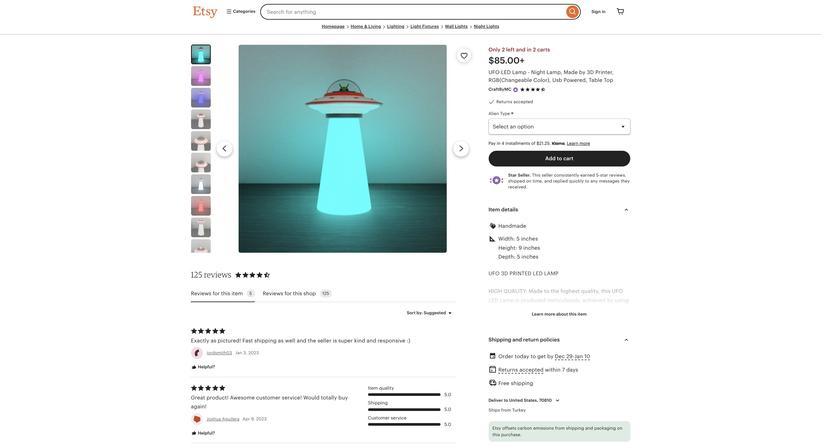 Task type: describe. For each thing, give the bounding box(es) containing it.
0 vertical spatial 2023
[[249, 351, 259, 356]]

0 horizontal spatial jan
[[235, 351, 242, 356]]

packaging
[[595, 426, 617, 431]]

have
[[505, 414, 517, 419]]

make
[[572, 316, 586, 321]]

jordsmith03 link
[[207, 351, 232, 356]]

inches for height: 9 inches
[[524, 245, 541, 251]]

usb
[[553, 78, 563, 83]]

29-
[[567, 354, 575, 360]]

quickly
[[570, 179, 585, 184]]

purchase.
[[502, 433, 522, 438]]

seller inside this seller consistently earned 5-star reviews, shipped on time, and replied quickly to any messages they received.
[[542, 173, 554, 178]]

only 2 left and in 2 carts $85.00+
[[489, 47, 551, 66]]

ufo led lamp night lamp made by 3d printer rgbchangeable image 9 image
[[191, 218, 211, 238]]

product
[[540, 342, 560, 348]]

item quality
[[368, 386, 394, 391]]

1 vertical spatial the
[[489, 307, 497, 312]]

installments
[[506, 141, 531, 146]]

inches for width: 5 inches
[[522, 236, 539, 242]]

3d inside ufo led lamp - night lamp, made by 3d printer, rgb(changeable color), usb powered, table top
[[588, 70, 595, 75]]

would
[[304, 396, 320, 401]]

learn more about this item
[[532, 312, 587, 317]]

with inside ergonomics: the product works with a 12 volt adapter. us plug converter will be sent also, if you order from usa.
[[578, 342, 589, 348]]

night inside ufo led lamp - night lamp, made by 3d printer, rgb(changeable color), usb powered, table top
[[532, 70, 546, 75]]

messages
[[600, 179, 620, 184]]

1 vertical spatial from
[[502, 408, 512, 413]]

dec 29-jan 10 button
[[556, 352, 591, 362]]

deliver to united states, 70810 button
[[484, 394, 567, 408]]

sort by: suggested
[[407, 311, 446, 316]]

ufo led lamp night lamp made by 3d printer rgbchangeable image 7 image
[[191, 175, 211, 194]]

Search for anything text field
[[261, 4, 565, 20]]

more inside dropdown button
[[545, 312, 556, 317]]

5.0 for quality
[[445, 392, 452, 398]]

depth: 5 inches
[[499, 254, 539, 260]]

made inside ufo led lamp - night lamp, made by 3d printer, rgb(changeable color), usb powered, table top
[[564, 70, 578, 75]]

care.
[[525, 325, 537, 330]]

$21.25.
[[537, 141, 551, 146]]

all
[[602, 316, 608, 321]]

ufo led lamp night lamp made by 3d printer rgbchangeable green alien image
[[191, 153, 211, 173]]

of inside if you provide a phone number in personalization, your local courier can easily communicate with you in case of a problem.
[[489, 396, 494, 402]]

0 horizontal spatial is
[[333, 338, 337, 344]]

returns for returns accepted within 7 days
[[499, 368, 519, 373]]

details
[[502, 207, 519, 213]]

converter
[[534, 351, 559, 357]]

if you have a question about our products, please do not hesitate to ask us.
[[489, 414, 624, 428]]

we
[[563, 316, 570, 321]]

ufo for ufo 3d printed led lamp
[[489, 271, 500, 277]]

to inside deliver to united states, 70810 dropdown button
[[505, 398, 509, 403]]

reviews for reviews for this item
[[191, 291, 212, 297]]

printed
[[510, 271, 532, 277]]

in inside only 2 left and in 2 carts $85.00+
[[527, 47, 532, 53]]

our inside "high quality: made to the highest quality, this ufo led lamp is produced meticulously, achieved by using the best leds and our industry-leading 3d printing machines. most importantly, we make them all ready with love and care."
[[536, 307, 545, 312]]

12
[[595, 342, 600, 348]]

etsy
[[493, 426, 502, 431]]

seller.
[[518, 173, 532, 178]]

learn more about this item button
[[528, 309, 592, 321]]

local
[[489, 387, 501, 393]]

ergonomics: the product works with a 12 volt adapter. us plug converter will be sent also, if you order from usa.
[[489, 342, 618, 366]]

star seller.
[[509, 173, 532, 178]]

ships from turkey
[[489, 408, 526, 413]]

consistently
[[555, 173, 580, 178]]

5 for width:
[[517, 236, 520, 242]]

125 reviews
[[191, 270, 232, 280]]

125 for 125
[[323, 291, 329, 296]]

2 as from the left
[[278, 338, 284, 344]]

achieved
[[583, 298, 606, 303]]

categories button
[[221, 6, 259, 18]]

a inside if you have a question about our products, please do not hesitate to ask us.
[[518, 414, 521, 419]]

9,
[[251, 417, 255, 422]]

well
[[285, 338, 296, 344]]

states,
[[524, 398, 539, 403]]

item inside tab list
[[232, 291, 243, 297]]

and down most
[[514, 325, 523, 330]]

0 vertical spatial shipping
[[255, 338, 277, 344]]

ufo for ufo led lamp - night lamp, made by 3d printer, rgb(changeable color), usb powered, table top
[[489, 70, 500, 75]]

1 vertical spatial 3d
[[502, 271, 509, 277]]

cart
[[564, 156, 574, 161]]

order today to get by dec 29-jan 10
[[499, 354, 591, 360]]

ergonomics:
[[489, 342, 528, 348]]

0 horizontal spatial by
[[548, 354, 554, 360]]

great
[[191, 396, 205, 401]]

within
[[546, 368, 561, 373]]

and inside only 2 left and in 2 carts $85.00+
[[517, 47, 526, 53]]

wall lights link
[[446, 24, 468, 29]]

time,
[[533, 179, 544, 184]]

provide
[[505, 378, 524, 384]]

most
[[517, 316, 529, 321]]

add to cart button
[[489, 151, 631, 167]]

sent
[[578, 351, 589, 357]]

led inside "high quality: made to the highest quality, this ufo led lamp is produced meticulously, achieved by using the best leds and our industry-leading 3d printing machines. most importantly, we make them all ready with love and care."
[[489, 298, 499, 303]]

lights for wall lights
[[455, 24, 468, 29]]

the
[[529, 342, 538, 348]]

and right kind
[[367, 338, 377, 344]]

carts
[[538, 47, 551, 53]]

ufo led lamp night lamp made by 3d printer rgbchangeable image 5 image
[[191, 131, 211, 151]]

item for item details
[[489, 207, 501, 213]]

add to cart
[[546, 156, 574, 161]]

super
[[339, 338, 353, 344]]

deliver
[[489, 398, 504, 403]]

this inside dropdown button
[[570, 312, 577, 317]]

carbon
[[518, 426, 533, 431]]

1 as from the left
[[211, 338, 217, 344]]

reviews for reviews for this shop
[[263, 291, 283, 297]]

this inside etsy offsets carbon emissions from shipping and packaging on this purchase.
[[493, 433, 501, 438]]

and inside etsy offsets carbon emissions from shipping and packaging on this purchase.
[[586, 426, 594, 431]]

0 horizontal spatial the
[[308, 338, 316, 344]]

1 2 from the left
[[502, 47, 505, 53]]

do
[[617, 414, 624, 419]]

ufo led lamp night lamp made by 3d printer rgbchangeable none image
[[191, 196, 211, 216]]

night inside menu bar
[[474, 24, 486, 29]]

item inside dropdown button
[[578, 312, 587, 317]]

earned
[[581, 173, 596, 178]]

communicate
[[549, 387, 585, 393]]

0 horizontal spatial ufo led lamp night lamp made by 3d printer rgbchangeable image 1 image
[[192, 45, 210, 64]]

phone
[[530, 378, 546, 384]]

product!
[[207, 396, 229, 401]]

lights for night lights
[[487, 24, 500, 29]]

jordsmith03
[[207, 351, 232, 356]]

ufo led lamp night lamp made by 3d printer rgbchangeable image 3 image
[[191, 88, 211, 108]]

if
[[604, 351, 607, 357]]

on for shipped
[[527, 179, 532, 184]]

high
[[489, 289, 503, 294]]

in left 4
[[497, 141, 501, 146]]

by:
[[417, 311, 423, 316]]

and right well
[[297, 338, 307, 344]]

menu bar containing homepage
[[193, 24, 629, 35]]

ufo inside "high quality: made to the highest quality, this ufo led lamp is produced meticulously, achieved by using the best leds and our industry-leading 3d printing machines. most importantly, we make them all ready with love and care."
[[613, 289, 624, 294]]

banner containing categories
[[181, 0, 641, 24]]

lamp inside ufo led lamp - night lamp, made by 3d printer, rgb(changeable color), usb powered, table top
[[513, 70, 527, 75]]

with inside if you provide a phone number in personalization, your local courier can easily communicate with you in case of a problem.
[[586, 387, 597, 393]]

a down local
[[496, 396, 499, 402]]

lamp inside "high quality: made to the highest quality, this ufo led lamp is produced meticulously, achieved by using the best leds and our industry-leading 3d printing machines. most importantly, we make them all ready with love and care."
[[500, 298, 515, 303]]

1 vertical spatial 2023
[[256, 417, 267, 422]]

accepted for returns accepted
[[514, 99, 534, 104]]

easily
[[533, 387, 548, 393]]

us
[[512, 351, 520, 357]]

1 horizontal spatial more
[[580, 141, 591, 146]]

craftbymc link
[[489, 87, 512, 92]]

living
[[369, 24, 382, 29]]

learn inside dropdown button
[[532, 312, 544, 317]]

today
[[515, 354, 530, 360]]

problem.
[[500, 396, 523, 402]]

responsive
[[378, 338, 406, 344]]

inches for depth: 5 inches
[[522, 254, 539, 260]]

light fixtures link
[[411, 24, 439, 29]]

dec
[[556, 354, 566, 360]]

1 horizontal spatial ufo led lamp night lamp made by 3d printer rgbchangeable image 1 image
[[239, 45, 447, 253]]



Task type: vqa. For each thing, say whether or not it's contained in the screenshot.
we've
no



Task type: locate. For each thing, give the bounding box(es) containing it.
1 vertical spatial item
[[368, 386, 378, 391]]

works
[[562, 342, 577, 348]]

inches up the 9
[[522, 236, 539, 242]]

ask
[[528, 423, 536, 428]]

item for item quality
[[368, 386, 378, 391]]

joshua
[[207, 417, 221, 422]]

shipping up customer in the bottom left of the page
[[368, 401, 388, 406]]

learn right . at the top
[[568, 141, 579, 146]]

about inside learn more about this item dropdown button
[[557, 312, 569, 317]]

2 reviews from the left
[[263, 291, 283, 297]]

please
[[599, 414, 616, 419]]

1 vertical spatial is
[[333, 338, 337, 344]]

1 lights from the left
[[455, 24, 468, 29]]

shipping right fast
[[255, 338, 277, 344]]

with down personalization,
[[586, 387, 597, 393]]

on down do
[[618, 426, 623, 431]]

totally
[[321, 396, 337, 401]]

0 horizontal spatial night
[[474, 24, 486, 29]]

3d inside "high quality: made to the highest quality, this ufo led lamp is produced meticulously, achieved by using the best leds and our industry-leading 3d printing machines. most importantly, we make them all ready with love and care."
[[590, 307, 597, 312]]

again!
[[191, 404, 207, 410]]

a inside ergonomics: the product works with a 12 volt adapter. us plug converter will be sent also, if you order from usa.
[[591, 342, 594, 348]]

and inside this seller consistently earned 5-star reviews, shipped on time, and replied quickly to any messages they received.
[[545, 179, 553, 184]]

to up ships from turkey
[[505, 398, 509, 403]]

0 vertical spatial with
[[489, 325, 500, 330]]

you inside if you have a question about our products, please do not hesitate to ask us.
[[494, 414, 503, 419]]

ships
[[489, 408, 501, 413]]

0 horizontal spatial seller
[[318, 338, 332, 344]]

to inside this seller consistently earned 5-star reviews, shipped on time, and replied quickly to any messages they received.
[[586, 179, 590, 184]]

free
[[499, 381, 510, 386]]

courier
[[503, 387, 521, 393]]

4
[[502, 141, 505, 146]]

0 horizontal spatial reviews
[[191, 291, 212, 297]]

1 horizontal spatial reviews
[[263, 291, 283, 297]]

2 horizontal spatial by
[[608, 298, 614, 303]]

0 vertical spatial helpful? button
[[186, 362, 220, 374]]

0 horizontal spatial lights
[[455, 24, 468, 29]]

printing
[[598, 307, 618, 312]]

categories
[[232, 9, 256, 14]]

free shipping
[[499, 381, 534, 386]]

1 vertical spatial 125
[[323, 291, 329, 296]]

by inside "high quality: made to the highest quality, this ufo led lamp is produced meticulously, achieved by using the best leds and our industry-leading 3d printing machines. most importantly, we make them all ready with love and care."
[[608, 298, 614, 303]]

2 vertical spatial from
[[556, 426, 566, 431]]

1 vertical spatial if
[[489, 414, 493, 419]]

jan left 3,
[[235, 351, 242, 356]]

2 helpful? button from the top
[[186, 428, 220, 440]]

0 vertical spatial led
[[502, 70, 511, 75]]

highest
[[561, 289, 580, 294]]

3d left printed at the right
[[502, 271, 509, 277]]

item inside dropdown button
[[489, 207, 501, 213]]

5.0 for service
[[445, 422, 452, 427]]

item details
[[489, 207, 519, 213]]

is inside "high quality: made to the highest quality, this ufo led lamp is produced meticulously, achieved by using the best leds and our industry-leading 3d printing machines. most importantly, we make them all ready with love and care."
[[516, 298, 520, 303]]

apr
[[243, 417, 250, 422]]

0 vertical spatial if
[[489, 378, 493, 384]]

be
[[570, 351, 577, 357]]

and left return
[[513, 337, 523, 343]]

0 horizontal spatial as
[[211, 338, 217, 344]]

1 helpful? from the top
[[197, 365, 215, 370]]

returns up provide
[[499, 368, 519, 373]]

led left lamp
[[534, 271, 543, 277]]

by up the printing
[[608, 298, 614, 303]]

1 vertical spatial shipping
[[368, 401, 388, 406]]

machines.
[[489, 316, 515, 321]]

3 5.0 from the top
[[445, 422, 452, 427]]

top
[[605, 78, 614, 83]]

1 vertical spatial 5
[[518, 254, 521, 260]]

0 horizontal spatial item
[[232, 291, 243, 297]]

inches down the 9
[[522, 254, 539, 260]]

you right if at the bottom of the page
[[609, 351, 618, 357]]

0 vertical spatial is
[[516, 298, 520, 303]]

your
[[618, 378, 629, 384]]

2 vertical spatial with
[[586, 387, 597, 393]]

for
[[213, 291, 220, 297], [285, 291, 292, 297]]

0 vertical spatial the
[[552, 289, 560, 294]]

led down high
[[489, 298, 499, 303]]

us.
[[538, 423, 545, 428]]

2 vertical spatial 5
[[250, 291, 252, 296]]

1 horizontal spatial by
[[580, 70, 586, 75]]

to inside the add to cart button
[[558, 156, 563, 161]]

1 horizontal spatial led
[[502, 70, 511, 75]]

0 vertical spatial by
[[580, 70, 586, 75]]

helpful?
[[197, 365, 215, 370], [197, 431, 215, 436]]

ufo up using
[[613, 289, 624, 294]]

2023 right 3,
[[249, 351, 259, 356]]

1 horizontal spatial is
[[516, 298, 520, 303]]

tab list
[[191, 286, 457, 303]]

1 horizontal spatial jan
[[575, 354, 584, 360]]

led inside ufo led lamp - night lamp, made by 3d printer, rgb(changeable color), usb powered, table top
[[502, 70, 511, 75]]

shipping inside etsy offsets carbon emissions from shipping and packaging on this purchase.
[[567, 426, 585, 431]]

made up produced
[[529, 289, 543, 294]]

shop
[[304, 291, 316, 297]]

awesome
[[230, 396, 255, 401]]

shipping down the products,
[[567, 426, 585, 431]]

125 for 125 reviews
[[191, 270, 203, 280]]

item details button
[[483, 202, 637, 218]]

if up local
[[489, 378, 493, 384]]

helpful? down the jordsmith03
[[197, 365, 215, 370]]

for for shop
[[285, 291, 292, 297]]

to inside "high quality: made to the highest quality, this ufo led lamp is produced meticulously, achieved by using the best leds and our industry-leading 3d printing machines. most importantly, we make them all ready with love and care."
[[545, 289, 550, 294]]

customer
[[256, 396, 281, 401]]

returns up type
[[497, 99, 513, 104]]

1 horizontal spatial made
[[564, 70, 578, 75]]

joshua aguilera link
[[207, 417, 240, 422]]

helpful? for great product! awesome customer service! would totally buy again!
[[197, 431, 215, 436]]

3d up them
[[590, 307, 597, 312]]

reviews
[[191, 291, 212, 297], [263, 291, 283, 297]]

star_seller image
[[513, 87, 519, 93]]

1 horizontal spatial lights
[[487, 24, 500, 29]]

2 left left
[[502, 47, 505, 53]]

2 vertical spatial inches
[[522, 254, 539, 260]]

by up powered,
[[580, 70, 586, 75]]

if inside if you have a question about our products, please do not hesitate to ask us.
[[489, 414, 493, 419]]

to left cart
[[558, 156, 563, 161]]

.
[[565, 141, 566, 146]]

color),
[[534, 78, 552, 83]]

2 horizontal spatial led
[[534, 271, 543, 277]]

shipping up "adapter."
[[489, 337, 512, 343]]

0 horizontal spatial for
[[213, 291, 220, 297]]

1 horizontal spatial of
[[532, 141, 536, 146]]

5.0
[[445, 392, 452, 398], [445, 407, 452, 413], [445, 422, 452, 427]]

made up powered,
[[564, 70, 578, 75]]

etsy offsets carbon emissions from shipping and packaging on this purchase.
[[493, 426, 623, 438]]

if for if you have a question about our products, please do not hesitate to ask us.
[[489, 414, 493, 419]]

1 vertical spatial lamp
[[500, 298, 515, 303]]

you down ships on the bottom of the page
[[494, 414, 503, 419]]

and down produced
[[525, 307, 535, 312]]

2 if from the top
[[489, 414, 493, 419]]

1 horizontal spatial night
[[532, 70, 546, 75]]

the up meticulously,
[[552, 289, 560, 294]]

1 if from the top
[[489, 378, 493, 384]]

2 helpful? from the top
[[197, 431, 215, 436]]

this
[[533, 173, 541, 178]]

accepted for returns accepted within 7 days
[[520, 368, 544, 373]]

0 vertical spatial item
[[489, 207, 501, 213]]

1 5.0 from the top
[[445, 392, 452, 398]]

ufo led lamp night lamp made by 3d printer rgbchangeable image 1 image
[[239, 45, 447, 253], [192, 45, 210, 64]]

2 vertical spatial by
[[548, 354, 554, 360]]

lamp left -
[[513, 70, 527, 75]]

returns for returns accepted
[[497, 99, 513, 104]]

125 inside tab list
[[323, 291, 329, 296]]

1 vertical spatial night
[[532, 70, 546, 75]]

None search field
[[261, 4, 581, 20]]

any
[[591, 179, 599, 184]]

to up produced
[[545, 289, 550, 294]]

shipping up can
[[511, 381, 534, 386]]

2 lights from the left
[[487, 24, 500, 29]]

this
[[602, 289, 611, 294], [221, 291, 230, 297], [293, 291, 302, 297], [570, 312, 577, 317], [493, 433, 501, 438]]

our up etsy offsets carbon emissions from shipping and packaging on this purchase.
[[563, 414, 571, 419]]

2 left carts
[[533, 47, 537, 53]]

item left the details
[[489, 207, 501, 213]]

and right left
[[517, 47, 526, 53]]

homepage link
[[322, 24, 345, 29]]

reviews for this shop
[[263, 291, 316, 297]]

-
[[528, 70, 530, 75]]

ufo down '$85.00+' in the top right of the page
[[489, 70, 500, 75]]

height:
[[499, 245, 518, 251]]

number
[[548, 378, 568, 384]]

pay
[[489, 141, 496, 146]]

1 vertical spatial about
[[547, 414, 561, 419]]

a left 12
[[591, 342, 594, 348]]

in left case
[[609, 387, 614, 393]]

accepted down usa.
[[520, 368, 544, 373]]

of left $21.25. at the right
[[532, 141, 536, 146]]

ufo led lamp night lamp made by 3d printer rgbchangeable reddit alien image
[[191, 240, 211, 259]]

pictured!
[[218, 338, 241, 344]]

0 vertical spatial learn
[[568, 141, 579, 146]]

question
[[523, 414, 545, 419]]

you up local
[[494, 378, 503, 384]]

shipping and return policies button
[[483, 332, 637, 348]]

inches right the 9
[[524, 245, 541, 251]]

lights right the wall
[[455, 24, 468, 29]]

a down turkey
[[518, 414, 521, 419]]

0 vertical spatial night
[[474, 24, 486, 29]]

3d up table
[[588, 70, 595, 75]]

from up the have
[[502, 408, 512, 413]]

if down ships on the bottom of the page
[[489, 414, 493, 419]]

service!
[[282, 396, 302, 401]]

as left well
[[278, 338, 284, 344]]

1 horizontal spatial shipping
[[511, 381, 534, 386]]

1 horizontal spatial learn
[[568, 141, 579, 146]]

night up "color),"
[[532, 70, 546, 75]]

banner
[[181, 0, 641, 24]]

0 vertical spatial ufo
[[489, 70, 500, 75]]

policies
[[541, 337, 560, 343]]

shipping for shipping and return policies
[[489, 337, 512, 343]]

you inside ergonomics: the product works with a 12 volt adapter. us plug converter will be sent also, if you order from usa.
[[609, 351, 618, 357]]

1 vertical spatial accepted
[[520, 368, 544, 373]]

0 horizontal spatial more
[[545, 312, 556, 317]]

shipping
[[489, 337, 512, 343], [368, 401, 388, 406]]

by inside ufo led lamp - night lamp, made by 3d printer, rgb(changeable color), usb powered, table top
[[580, 70, 586, 75]]

lighting link
[[388, 24, 405, 29]]

on for packaging
[[618, 426, 623, 431]]

of down local
[[489, 396, 494, 402]]

lights up only
[[487, 24, 500, 29]]

shipping
[[255, 338, 277, 344], [511, 381, 534, 386], [567, 426, 585, 431]]

love
[[502, 325, 512, 330]]

for for item
[[213, 291, 220, 297]]

3,
[[244, 351, 247, 356]]

0 vertical spatial accepted
[[514, 99, 534, 104]]

to left get
[[531, 354, 537, 360]]

jordsmith03 jan 3, 2023
[[207, 351, 259, 356]]

shipping inside dropdown button
[[489, 337, 512, 343]]

our inside if you have a question about our products, please do not hesitate to ask us.
[[563, 414, 571, 419]]

get
[[538, 354, 546, 360]]

returns accepted within 7 days
[[499, 368, 579, 373]]

helpful? down joshua
[[197, 431, 215, 436]]

70810
[[540, 398, 552, 403]]

1 vertical spatial learn
[[532, 312, 544, 317]]

from inside ergonomics: the product works with a 12 volt adapter. us plug converter will be sent also, if you order from usa.
[[504, 360, 517, 366]]

0 horizontal spatial made
[[529, 289, 543, 294]]

sort by: suggested button
[[402, 307, 459, 320]]

in up "communicate" at the bottom right of page
[[569, 378, 574, 384]]

customer service
[[368, 416, 407, 421]]

0 vertical spatial lamp
[[513, 70, 527, 75]]

helpful? for exactly as pictured! fast shipping as well and the seller is super kind and responsive :)
[[197, 365, 215, 370]]

jan left "10" at the bottom of page
[[575, 354, 584, 360]]

tab list containing reviews for this item
[[191, 286, 457, 303]]

ufo led lamp night lamp made by 3d printer rgbchangeable image 2 image
[[191, 66, 211, 86]]

received.
[[509, 185, 528, 190]]

1 for from the left
[[213, 291, 220, 297]]

0 vertical spatial of
[[532, 141, 536, 146]]

2 vertical spatial 5.0
[[445, 422, 452, 427]]

125 right shop
[[323, 291, 329, 296]]

with down "machines."
[[489, 325, 500, 330]]

5 inside tab list
[[250, 291, 252, 296]]

about inside if you have a question about our products, please do not hesitate to ask us.
[[547, 414, 561, 419]]

125 left reviews
[[191, 270, 203, 280]]

powered,
[[564, 78, 588, 83]]

1 vertical spatial more
[[545, 312, 556, 317]]

sort
[[407, 311, 416, 316]]

and right the time,
[[545, 179, 553, 184]]

helpful? button down jordsmith03 link
[[186, 362, 220, 374]]

0 vertical spatial seller
[[542, 173, 554, 178]]

the left best
[[489, 307, 497, 312]]

with up the sent
[[578, 342, 589, 348]]

1 vertical spatial our
[[563, 414, 571, 419]]

for left shop
[[285, 291, 292, 297]]

on inside this seller consistently earned 5-star reviews, shipped on time, and replied quickly to any messages they received.
[[527, 179, 532, 184]]

by right get
[[548, 354, 554, 360]]

turkey
[[513, 408, 526, 413]]

emissions
[[534, 426, 555, 431]]

0 horizontal spatial led
[[489, 298, 499, 303]]

to left ask
[[521, 423, 526, 428]]

industry-
[[546, 307, 569, 312]]

with inside "high quality: made to the highest quality, this ufo led lamp is produced meticulously, achieved by using the best leds and our industry-leading 3d printing machines. most importantly, we make them all ready with love and care."
[[489, 325, 500, 330]]

5
[[517, 236, 520, 242], [518, 254, 521, 260], [250, 291, 252, 296]]

2 2 from the left
[[533, 47, 537, 53]]

learn down produced
[[532, 312, 544, 317]]

ufo inside ufo led lamp - night lamp, made by 3d printer, rgb(changeable color), usb powered, table top
[[489, 70, 500, 75]]

they
[[621, 179, 631, 184]]

lamp up best
[[500, 298, 515, 303]]

night right wall lights
[[474, 24, 486, 29]]

from right emissions
[[556, 426, 566, 431]]

meticulously,
[[548, 298, 582, 303]]

great product! awesome customer service! would totally buy again!
[[191, 396, 348, 410]]

produced
[[521, 298, 546, 303]]

sign in
[[592, 9, 606, 14]]

helpful? button down joshua
[[186, 428, 220, 440]]

craftbymc
[[489, 87, 512, 92]]

2 vertical spatial shipping
[[567, 426, 585, 431]]

1 horizontal spatial shipping
[[489, 337, 512, 343]]

7
[[563, 368, 566, 373]]

as right exactly
[[211, 338, 217, 344]]

0 vertical spatial our
[[536, 307, 545, 312]]

pay in 4 installments of $21.25. klarna . learn more
[[489, 141, 591, 146]]

menu bar
[[193, 24, 629, 35]]

to down earned
[[586, 179, 590, 184]]

seller right this
[[542, 173, 554, 178]]

to inside if you have a question about our products, please do not hesitate to ask us.
[[521, 423, 526, 428]]

in right sign
[[602, 9, 606, 14]]

1 vertical spatial helpful?
[[197, 431, 215, 436]]

0 vertical spatial on
[[527, 179, 532, 184]]

if inside if you provide a phone number in personalization, your local courier can easily communicate with you in case of a problem.
[[489, 378, 493, 384]]

5 for depth:
[[518, 254, 521, 260]]

from inside etsy offsets carbon emissions from shipping and packaging on this purchase.
[[556, 426, 566, 431]]

0 vertical spatial item
[[232, 291, 243, 297]]

a up can
[[526, 378, 529, 384]]

this seller consistently earned 5-star reviews, shipped on time, and replied quickly to any messages they received.
[[509, 173, 631, 190]]

0 vertical spatial 3d
[[588, 70, 595, 75]]

shipping for shipping
[[368, 401, 388, 406]]

you down personalization,
[[598, 387, 608, 393]]

in left carts
[[527, 47, 532, 53]]

inches
[[522, 236, 539, 242], [524, 245, 541, 251], [522, 254, 539, 260]]

home & living link
[[351, 24, 382, 29]]

accepted down star_seller 'image'
[[514, 99, 534, 104]]

1 horizontal spatial on
[[618, 426, 623, 431]]

2 vertical spatial ufo
[[613, 289, 624, 294]]

1 vertical spatial 5.0
[[445, 407, 452, 413]]

0 horizontal spatial shipping
[[255, 338, 277, 344]]

1 helpful? button from the top
[[186, 362, 220, 374]]

1 horizontal spatial for
[[285, 291, 292, 297]]

helpful? button for great product! awesome customer service! would totally buy again!
[[186, 428, 220, 440]]

1 horizontal spatial 2
[[533, 47, 537, 53]]

1 vertical spatial seller
[[318, 338, 332, 344]]

ufo led lamp night lamp made by 3d printer rgbchangeable image 4 image
[[191, 110, 211, 129]]

this inside "high quality: made to the highest quality, this ufo led lamp is produced meticulously, achieved by using the best leds and our industry-leading 3d printing machines. most importantly, we make them all ready with love and care."
[[602, 289, 611, 294]]

1 vertical spatial inches
[[524, 245, 541, 251]]

0 horizontal spatial item
[[368, 386, 378, 391]]

0 vertical spatial about
[[557, 312, 569, 317]]

1 horizontal spatial 125
[[323, 291, 329, 296]]

helpful? button for exactly as pictured! fast shipping as well and the seller is super kind and responsive :)
[[186, 362, 220, 374]]

0 vertical spatial 5.0
[[445, 392, 452, 398]]

volt
[[602, 342, 612, 348]]

seller left "super"
[[318, 338, 332, 344]]

1 horizontal spatial our
[[563, 414, 571, 419]]

and down the products,
[[586, 426, 594, 431]]

1 vertical spatial by
[[608, 298, 614, 303]]

item left quality
[[368, 386, 378, 391]]

1 vertical spatial returns
[[499, 368, 519, 373]]

1 reviews from the left
[[191, 291, 212, 297]]

joshua aguilera apr 9, 2023
[[207, 417, 267, 422]]

0 horizontal spatial 125
[[191, 270, 203, 280]]

2023 right 9,
[[256, 417, 267, 422]]

by
[[580, 70, 586, 75], [608, 298, 614, 303], [548, 354, 554, 360]]

1 horizontal spatial item
[[489, 207, 501, 213]]

0 vertical spatial shipping
[[489, 337, 512, 343]]

2 horizontal spatial the
[[552, 289, 560, 294]]

in inside button
[[602, 9, 606, 14]]

and inside dropdown button
[[513, 337, 523, 343]]

is up leds on the right of page
[[516, 298, 520, 303]]

star
[[601, 173, 609, 178]]

jan
[[235, 351, 242, 356], [575, 354, 584, 360]]

0 horizontal spatial of
[[489, 396, 494, 402]]

ufo led lamp - night lamp, made by 3d printer, rgb(changeable color), usb powered, table top
[[489, 70, 614, 83]]

hesitate
[[499, 423, 520, 428]]

on inside etsy offsets carbon emissions from shipping and packaging on this purchase.
[[618, 426, 623, 431]]

fast
[[243, 338, 253, 344]]

led up rgb(changeable at the top of the page
[[502, 70, 511, 75]]

the right well
[[308, 338, 316, 344]]

1 vertical spatial made
[[529, 289, 543, 294]]

2 5.0 from the top
[[445, 407, 452, 413]]

ufo up high
[[489, 271, 500, 277]]

is left "super"
[[333, 338, 337, 344]]

1 vertical spatial on
[[618, 426, 623, 431]]

on down seller.
[[527, 179, 532, 184]]

0 horizontal spatial 2
[[502, 47, 505, 53]]

our up the importantly,
[[536, 307, 545, 312]]

2 for from the left
[[285, 291, 292, 297]]

1 vertical spatial item
[[578, 312, 587, 317]]

made inside "high quality: made to the highest quality, this ufo led lamp is produced meticulously, achieved by using the best leds and our industry-leading 3d printing machines. most importantly, we make them all ready with love and care."
[[529, 289, 543, 294]]

0 horizontal spatial shipping
[[368, 401, 388, 406]]

for down reviews
[[213, 291, 220, 297]]

if for if you provide a phone number in personalization, your local courier can easily communicate with you in case of a problem.
[[489, 378, 493, 384]]

from down "order"
[[504, 360, 517, 366]]

sign in button
[[587, 6, 611, 18]]



